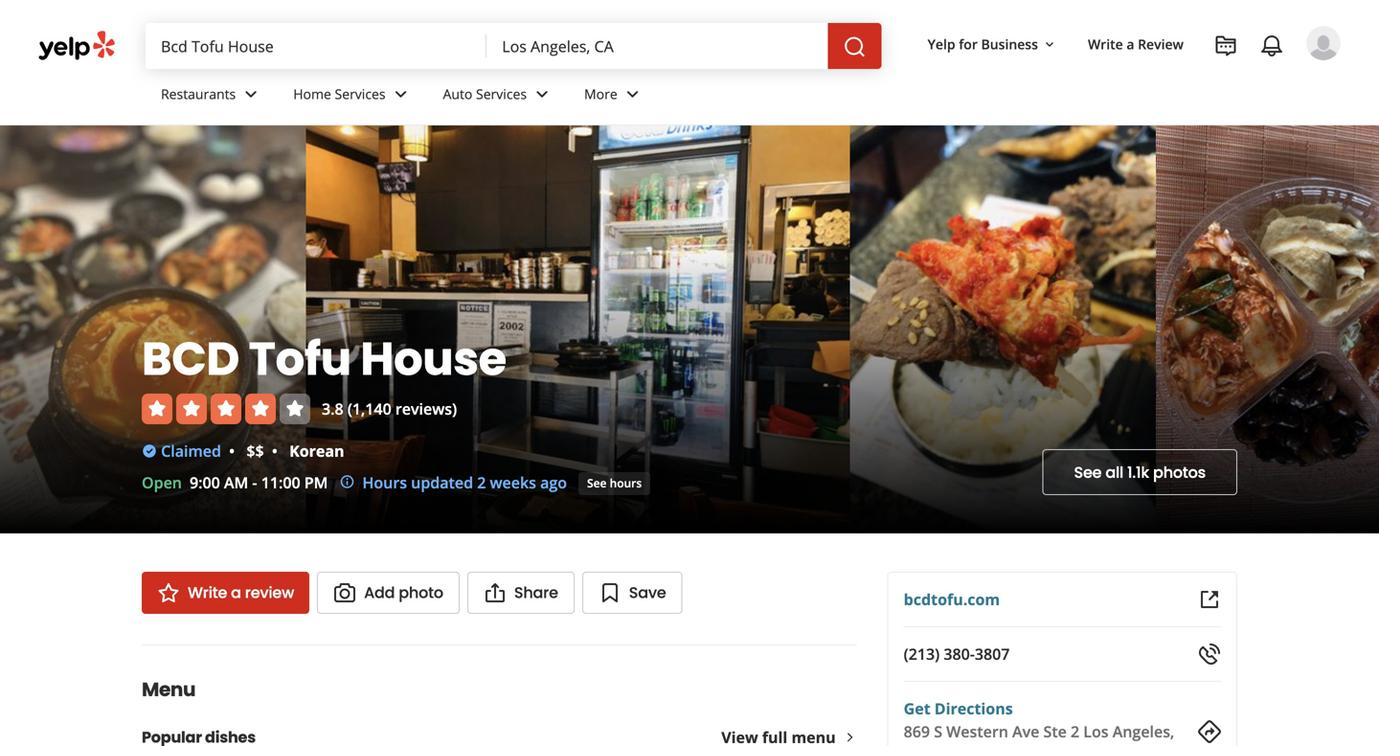 Task type: vqa. For each thing, say whether or not it's contained in the screenshot.
they
no



Task type: locate. For each thing, give the bounding box(es) containing it.
24 chevron down v2 image left auto
[[390, 83, 413, 106]]

1 horizontal spatial a
[[1127, 35, 1135, 53]]

review
[[245, 582, 294, 604]]

claimed
[[161, 441, 221, 461]]

2 inside get directions 869 s western ave ste 2 los angeles, ca 90005
[[1071, 722, 1080, 742]]

see all 1.1k photos link
[[1043, 449, 1238, 495]]

add
[[364, 582, 395, 604]]

1 24 chevron down v2 image from the left
[[240, 83, 263, 106]]

menu
[[142, 677, 196, 703]]

0 vertical spatial write
[[1089, 35, 1124, 53]]

1 horizontal spatial 24 chevron down v2 image
[[622, 83, 645, 106]]

hours
[[363, 472, 407, 493]]

24 chevron down v2 image inside more link
[[622, 83, 645, 106]]

more link
[[569, 69, 660, 125]]

none field up home
[[146, 23, 487, 69]]

1 vertical spatial 2
[[1071, 722, 1080, 742]]

write for write a review
[[1089, 35, 1124, 53]]

24 star v2 image
[[157, 582, 180, 605]]

photo of bcd tofu house - los angeles, ca, us. s6. dumpling soon tofu image
[[0, 126, 306, 534]]

11:00
[[261, 472, 301, 493]]

24 directions v2 image
[[1199, 721, 1222, 744]]

1 vertical spatial write
[[188, 582, 227, 604]]

24 phone v2 image
[[1199, 643, 1222, 666]]

1 24 chevron down v2 image from the left
[[390, 83, 413, 106]]

services for auto services
[[476, 85, 527, 103]]

a for review
[[1127, 35, 1135, 53]]

1 services from the left
[[335, 85, 386, 103]]

16 chevron down v2 image
[[1043, 37, 1058, 52]]

0 horizontal spatial see
[[587, 475, 607, 491]]

bcd tofu house
[[142, 327, 507, 391]]

photos
[[1154, 462, 1207, 483]]

0 vertical spatial a
[[1127, 35, 1135, 53]]

restaurants link
[[146, 69, 278, 125]]

pm
[[305, 472, 328, 493]]

things to do, nail salons, plumbers text field
[[146, 23, 487, 69]]

auto
[[443, 85, 473, 103]]

1 vertical spatial a
[[231, 582, 241, 604]]

write a review link
[[1081, 27, 1192, 61]]

0 horizontal spatial write
[[188, 582, 227, 604]]

share button
[[468, 572, 575, 614]]

1 horizontal spatial services
[[476, 85, 527, 103]]

(1,140 reviews) link
[[348, 399, 457, 419]]

16 claim filled v2 image
[[142, 444, 157, 459]]

16 info v2 image
[[340, 474, 355, 490]]

write for write a review
[[188, 582, 227, 604]]

1 horizontal spatial see
[[1075, 462, 1102, 483]]

2 none field from the left
[[487, 23, 829, 69]]

updated
[[411, 472, 473, 493]]

2 right ste at the bottom of the page
[[1071, 722, 1080, 742]]

1 horizontal spatial 24 chevron down v2 image
[[531, 83, 554, 106]]

None field
[[146, 23, 487, 69], [487, 23, 829, 69]]

home services
[[293, 85, 386, 103]]

write inside user actions element
[[1089, 35, 1124, 53]]

a for review
[[231, 582, 241, 604]]

a left review in the bottom left of the page
[[231, 582, 241, 604]]

24 chevron down v2 image inside restaurants link
[[240, 83, 263, 106]]

869
[[904, 722, 931, 742]]

see for see hours
[[587, 475, 607, 491]]

house
[[361, 327, 507, 391]]

24 chevron down v2 image for home services
[[390, 83, 413, 106]]

3807
[[975, 644, 1010, 665]]

None search field
[[146, 23, 882, 69]]

2 left weeks
[[477, 472, 486, 493]]

korean link
[[289, 441, 345, 461]]

24 chevron down v2 image right restaurants
[[240, 83, 263, 106]]

photo of bcd tofu house - los angeles, ca, us. mouthful of deliciousness image
[[850, 126, 1157, 534]]

a
[[1127, 35, 1135, 53], [231, 582, 241, 604]]

write
[[1089, 35, 1124, 53], [188, 582, 227, 604]]

0 horizontal spatial 24 chevron down v2 image
[[390, 83, 413, 106]]

ave
[[1013, 722, 1040, 742]]

0 vertical spatial 2
[[477, 472, 486, 493]]

s
[[935, 722, 943, 742]]

write a review
[[188, 582, 294, 604]]

notifications image
[[1261, 35, 1284, 58]]

write right 24 star v2 icon
[[188, 582, 227, 604]]

a left review
[[1127, 35, 1135, 53]]

24 chevron down v2 image
[[390, 83, 413, 106], [622, 83, 645, 106]]

ca
[[904, 745, 924, 747]]

none field up more
[[487, 23, 829, 69]]

projects image
[[1215, 35, 1238, 58]]

24 chevron down v2 image inside home services 'link'
[[390, 83, 413, 106]]

0 horizontal spatial services
[[335, 85, 386, 103]]

see all 1.1k photos
[[1075, 462, 1207, 483]]

home
[[293, 85, 331, 103]]

bcdtofu.com
[[904, 589, 1001, 610]]

24 chevron down v2 image for more
[[622, 83, 645, 106]]

2 24 chevron down v2 image from the left
[[622, 83, 645, 106]]

2 services from the left
[[476, 85, 527, 103]]

reviews)
[[396, 399, 457, 419]]

add photo link
[[317, 572, 460, 614]]

see left "all"
[[1075, 462, 1102, 483]]

24 chevron down v2 image right more
[[622, 83, 645, 106]]

1 none field from the left
[[146, 23, 487, 69]]

services
[[335, 85, 386, 103], [476, 85, 527, 103]]

24 share v2 image
[[484, 582, 507, 605]]

weeks
[[490, 472, 537, 493]]

home services link
[[278, 69, 428, 125]]

24 chevron down v2 image inside auto services link
[[531, 83, 554, 106]]

yelp
[[928, 35, 956, 53]]

open 9:00 am - 11:00 pm
[[142, 472, 328, 493]]

see
[[1075, 462, 1102, 483], [587, 475, 607, 491]]

2 24 chevron down v2 image from the left
[[531, 83, 554, 106]]

24 chevron down v2 image right auto services
[[531, 83, 554, 106]]

services inside 'link'
[[335, 85, 386, 103]]

0 horizontal spatial a
[[231, 582, 241, 604]]

24 chevron down v2 image
[[240, 83, 263, 106], [531, 83, 554, 106]]

bcd
[[142, 327, 239, 391]]

save button
[[582, 572, 683, 614]]

2
[[477, 472, 486, 493], [1071, 722, 1080, 742]]

business
[[982, 35, 1039, 53]]

0 horizontal spatial 2
[[477, 472, 486, 493]]

3.8
[[322, 399, 344, 419]]

1 horizontal spatial write
[[1089, 35, 1124, 53]]

bcdtofu.com link
[[904, 589, 1001, 610]]

services right home
[[335, 85, 386, 103]]

services right auto
[[476, 85, 527, 103]]

see left hours
[[587, 475, 607, 491]]

90005
[[928, 745, 972, 747]]

0 horizontal spatial 24 chevron down v2 image
[[240, 83, 263, 106]]

24 camera v2 image
[[334, 582, 357, 605]]

photo
[[399, 582, 444, 604]]

1 horizontal spatial 2
[[1071, 722, 1080, 742]]

write left review
[[1089, 35, 1124, 53]]



Task type: describe. For each thing, give the bounding box(es) containing it.
24 chevron down v2 image for auto services
[[531, 83, 554, 106]]

3.8 star rating image
[[142, 394, 310, 425]]

hours
[[610, 475, 642, 491]]

24 chevron down v2 image for restaurants
[[240, 83, 263, 106]]

auto services link
[[428, 69, 569, 125]]

3.8 (1,140 reviews)
[[322, 399, 457, 419]]

services for home services
[[335, 85, 386, 103]]

2 inside info alert
[[477, 472, 486, 493]]

get
[[904, 699, 931, 719]]

write a review
[[1089, 35, 1184, 53]]

address, neighborhood, city, state or zip text field
[[487, 23, 829, 69]]

for
[[959, 35, 978, 53]]

hours updated 2 weeks ago
[[363, 472, 567, 493]]

photo of bcd tofu house - los angeles, ca, us. ban chan! yum! image
[[1157, 126, 1380, 534]]

user actions element
[[913, 24, 1368, 142]]

380-
[[944, 644, 975, 665]]

angeles,
[[1113, 722, 1175, 742]]

share
[[515, 582, 559, 604]]

western
[[947, 722, 1009, 742]]

korean
[[289, 441, 345, 461]]

restaurants
[[161, 85, 236, 103]]

open
[[142, 472, 182, 493]]

photo of bcd tofu house - los angeles, ca, us. front counter image
[[306, 126, 850, 534]]

(213) 380-3807
[[904, 644, 1010, 665]]

none field address, neighborhood, city, state or zip
[[487, 23, 829, 69]]

more
[[585, 85, 618, 103]]

all
[[1106, 462, 1124, 483]]

(1,140
[[348, 399, 392, 419]]

ste
[[1044, 722, 1067, 742]]

yelp for business
[[928, 35, 1039, 53]]

see for see all 1.1k photos
[[1075, 462, 1102, 483]]

am
[[224, 472, 248, 493]]

directions
[[935, 699, 1014, 719]]

save
[[629, 582, 667, 604]]

tofu
[[249, 327, 351, 391]]

-
[[252, 472, 257, 493]]

ago
[[541, 472, 567, 493]]

auto services
[[443, 85, 527, 103]]

see hours link
[[579, 472, 651, 495]]

add photo
[[364, 582, 444, 604]]

los
[[1084, 722, 1109, 742]]

review
[[1139, 35, 1184, 53]]

get directions link
[[904, 699, 1014, 719]]

none field things to do, nail salons, plumbers
[[146, 23, 487, 69]]

bob b. image
[[1307, 26, 1342, 60]]

write a review link
[[142, 572, 310, 614]]

business categories element
[[146, 69, 1342, 125]]

(213)
[[904, 644, 940, 665]]

$$
[[247, 441, 264, 461]]

24 external link v2 image
[[1199, 588, 1222, 611]]

info alert
[[340, 471, 567, 494]]

search image
[[844, 36, 867, 59]]

get directions 869 s western ave ste 2 los angeles, ca 90005
[[904, 699, 1175, 747]]

1.1k
[[1128, 462, 1150, 483]]

9:00
[[190, 472, 220, 493]]

see hours
[[587, 475, 642, 491]]

menu element
[[111, 645, 888, 747]]

14 chevron right outline image
[[844, 731, 857, 745]]

yelp for business button
[[921, 27, 1066, 61]]

24 save outline v2 image
[[599, 582, 622, 605]]



